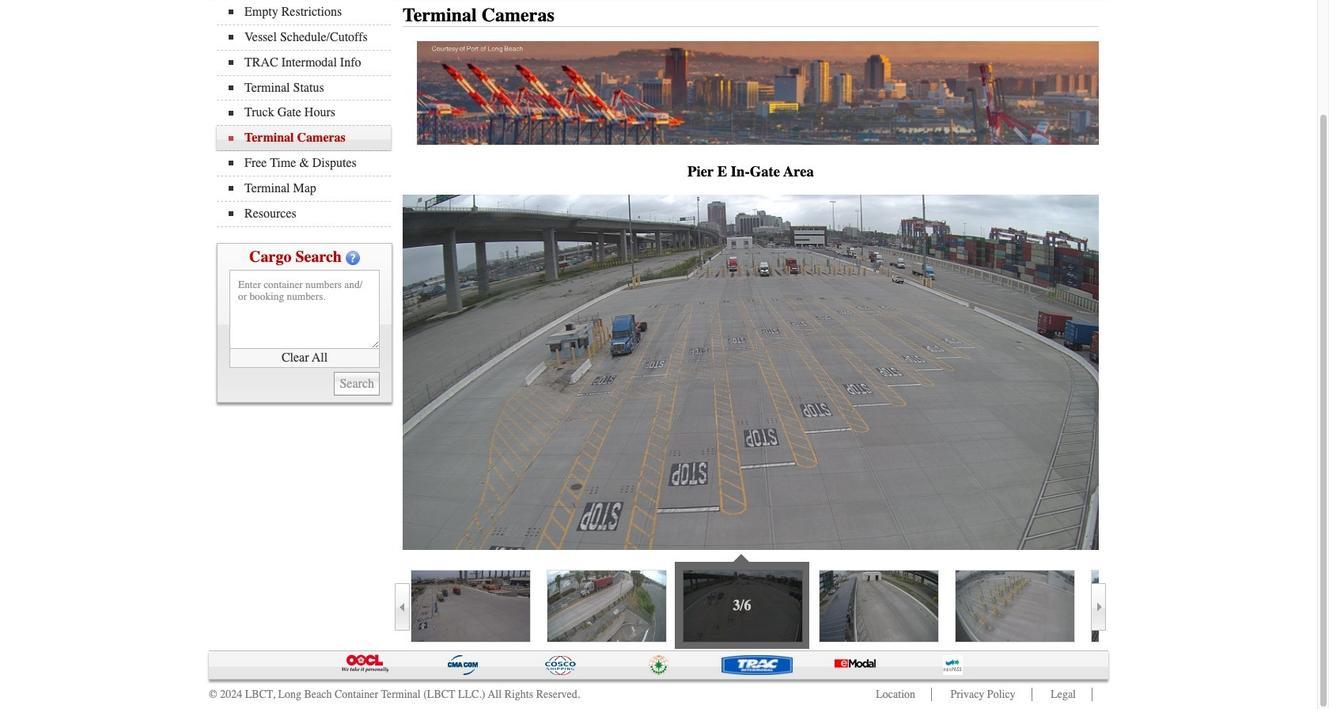 Task type: locate. For each thing, give the bounding box(es) containing it.
menu bar
[[217, 0, 399, 227]]

None submit
[[334, 372, 380, 396]]

Enter container numbers and/ or booking numbers.  text field
[[230, 270, 380, 349]]



Task type: vqa. For each thing, say whether or not it's contained in the screenshot.
LINE
no



